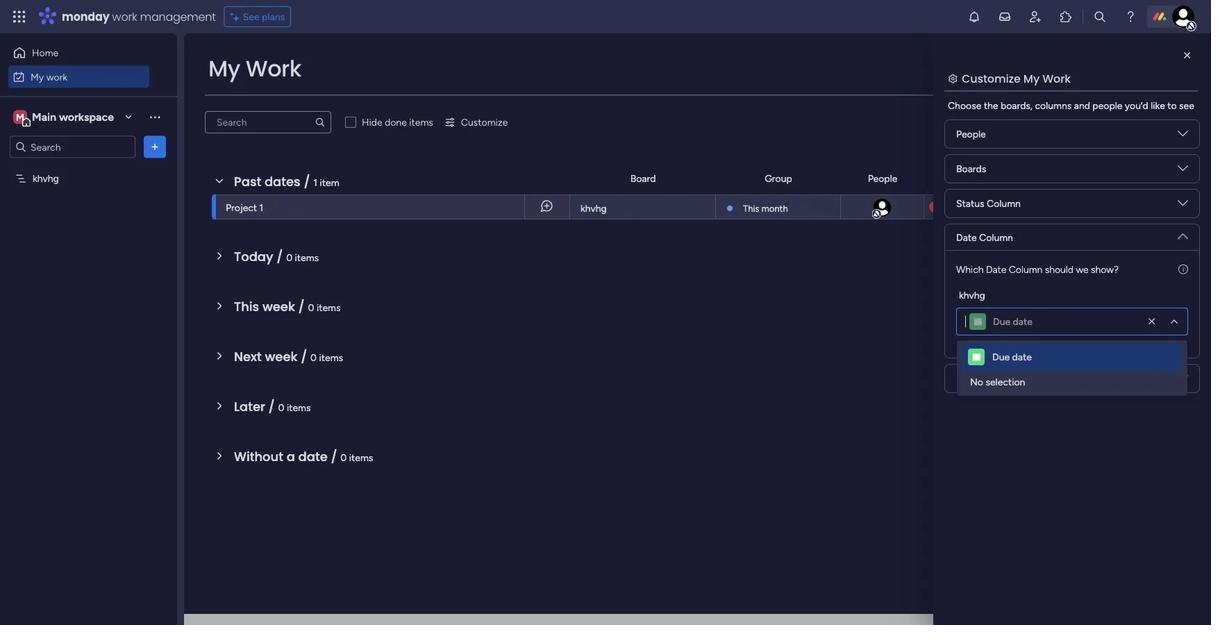 Task type: vqa. For each thing, say whether or not it's contained in the screenshot.
help button
no



Task type: describe. For each thing, give the bounding box(es) containing it.
home
[[32, 47, 59, 59]]

status column
[[957, 198, 1021, 210]]

work for my
[[46, 71, 67, 83]]

date column
[[957, 231, 1014, 243]]

which date column should we show?
[[957, 263, 1120, 275]]

work for monday
[[112, 9, 137, 24]]

15,
[[967, 202, 978, 213]]

2 horizontal spatial my
[[1024, 71, 1040, 86]]

monday
[[62, 9, 109, 24]]

item
[[320, 177, 340, 188]]

my work button
[[8, 66, 149, 88]]

Search in workspace field
[[29, 139, 116, 155]]

items inside today / 0 items
[[295, 252, 319, 263]]

a
[[287, 448, 295, 466]]

hide
[[362, 116, 383, 128]]

notifications image
[[968, 10, 982, 24]]

see plans button
[[224, 6, 291, 27]]

see
[[1180, 100, 1195, 112]]

without a date / 0 items
[[234, 448, 373, 466]]

no
[[971, 376, 984, 388]]

main workspace
[[32, 110, 114, 124]]

items inside this week / 0 items
[[317, 302, 341, 313]]

selection
[[986, 376, 1026, 388]]

later
[[234, 398, 265, 416]]

to
[[1168, 100, 1178, 112]]

customize button
[[439, 111, 514, 133]]

show?
[[1092, 263, 1120, 275]]

dapulse dropdown down arrow image for priority
[[1179, 373, 1189, 389]]

1 vertical spatial people
[[868, 173, 898, 185]]

people
[[1093, 100, 1123, 112]]

1 vertical spatial date
[[1013, 351, 1032, 363]]

v2 overdue deadline image
[[930, 200, 941, 214]]

date for date
[[963, 173, 984, 185]]

nov 15, 09:00 am
[[948, 202, 1021, 213]]

board
[[631, 173, 656, 185]]

0 vertical spatial people
[[957, 128, 987, 140]]

1 horizontal spatial work
[[1043, 71, 1072, 86]]

dapulse dropdown down arrow image for date
[[1179, 226, 1189, 241]]

past
[[234, 173, 261, 190]]

inbox image
[[999, 10, 1013, 24]]

plans
[[262, 11, 285, 23]]

0 inside later / 0 items
[[278, 402, 285, 413]]

/ left item
[[304, 173, 310, 190]]

/ right the later
[[269, 398, 275, 416]]

home button
[[8, 42, 149, 64]]

customize for customize my work
[[962, 71, 1021, 86]]

past dates / 1 item
[[234, 173, 340, 190]]

khvhg for 'khvhg' link
[[581, 203, 607, 214]]

hide done items
[[362, 116, 434, 128]]

/ up next week / 0 items on the left of page
[[299, 298, 305, 315]]

workspace
[[59, 110, 114, 124]]

workspace options image
[[148, 110, 162, 124]]

the
[[985, 100, 999, 112]]

should
[[1046, 263, 1074, 275]]

due inside the khvhg group
[[994, 316, 1011, 328]]

search image
[[315, 117, 326, 128]]

1 vertical spatial due
[[993, 351, 1010, 363]]

dates
[[265, 173, 301, 190]]

see
[[243, 11, 260, 23]]

next week / 0 items
[[234, 348, 343, 366]]

khvhg list box
[[0, 164, 177, 378]]

items inside later / 0 items
[[287, 402, 311, 413]]

without
[[234, 448, 284, 466]]

m
[[16, 111, 24, 123]]

my for my work
[[31, 71, 44, 83]]

priority column
[[957, 373, 1024, 385]]

monday work management
[[62, 9, 216, 24]]

you'd
[[1126, 100, 1149, 112]]

this week / 0 items
[[234, 298, 341, 315]]

due date inside the khvhg group
[[994, 316, 1033, 328]]

help image
[[1124, 10, 1138, 24]]

0 horizontal spatial gary orlando image
[[872, 197, 893, 218]]

see plans
[[243, 11, 285, 23]]

khvhg inside 'list box'
[[33, 173, 59, 185]]



Task type: locate. For each thing, give the bounding box(es) containing it.
people
[[957, 128, 987, 140], [868, 173, 898, 185]]

1 vertical spatial customize
[[461, 116, 508, 128]]

week
[[263, 298, 295, 315], [265, 348, 298, 366]]

column down "09:00" at the top of page
[[980, 231, 1014, 243]]

date
[[963, 173, 984, 185], [957, 231, 978, 243], [987, 263, 1007, 275]]

0 inside without a date / 0 items
[[341, 452, 347, 464]]

main content
[[184, 33, 1212, 625]]

/ right a
[[331, 448, 338, 466]]

apps image
[[1060, 10, 1074, 24]]

column for status column
[[988, 198, 1021, 210]]

week right the next
[[265, 348, 298, 366]]

week for next
[[265, 348, 298, 366]]

0 horizontal spatial khvhg
[[33, 173, 59, 185]]

my down see plans button
[[208, 53, 240, 84]]

my down home
[[31, 71, 44, 83]]

1 dapulse dropdown down arrow image from the top
[[1179, 129, 1189, 144]]

this
[[744, 203, 760, 214], [234, 298, 259, 315]]

1 vertical spatial date
[[957, 231, 978, 243]]

my for my work
[[208, 53, 240, 84]]

0 down this week / 0 items
[[311, 352, 317, 363]]

1 horizontal spatial my
[[208, 53, 240, 84]]

0 vertical spatial customize
[[962, 71, 1021, 86]]

0 horizontal spatial 1
[[260, 202, 264, 213]]

0 horizontal spatial people
[[868, 173, 898, 185]]

column left should
[[1010, 263, 1043, 275]]

status
[[1057, 173, 1085, 185], [957, 198, 985, 210]]

0 inside today / 0 items
[[286, 252, 293, 263]]

5 dapulse dropdown down arrow image from the top
[[1179, 373, 1189, 389]]

column right 15,
[[988, 198, 1021, 210]]

3 dapulse dropdown down arrow image from the top
[[1179, 198, 1189, 214]]

and
[[1075, 100, 1091, 112]]

1 horizontal spatial 1
[[314, 177, 318, 188]]

khvhg link
[[579, 195, 707, 220]]

date inside the khvhg group
[[1014, 316, 1033, 328]]

workspace selection element
[[13, 109, 116, 127]]

None search field
[[205, 111, 331, 133]]

0 vertical spatial week
[[263, 298, 295, 315]]

1 horizontal spatial gary orlando image
[[1173, 6, 1195, 28]]

choose
[[949, 100, 982, 112]]

0 inside this week / 0 items
[[308, 302, 314, 313]]

we
[[1077, 263, 1089, 275]]

customize inside customize button
[[461, 116, 508, 128]]

0 vertical spatial khvhg
[[33, 173, 59, 185]]

search everything image
[[1094, 10, 1108, 24]]

date up 15,
[[963, 173, 984, 185]]

like
[[1152, 100, 1166, 112]]

my work
[[208, 53, 302, 84]]

my up boards,
[[1024, 71, 1040, 86]]

week down today / 0 items
[[263, 298, 295, 315]]

khvhg group
[[957, 288, 1189, 336]]

boards,
[[1001, 100, 1033, 112]]

1 horizontal spatial work
[[112, 9, 137, 24]]

today
[[234, 248, 273, 265]]

gary orlando image left v2 overdue deadline image
[[872, 197, 893, 218]]

0 vertical spatial due date
[[994, 316, 1033, 328]]

work up columns
[[1043, 71, 1072, 86]]

project
[[226, 202, 257, 213]]

items
[[410, 116, 434, 128], [295, 252, 319, 263], [317, 302, 341, 313], [319, 352, 343, 363], [287, 402, 311, 413], [349, 452, 373, 464]]

0
[[286, 252, 293, 263], [308, 302, 314, 313], [311, 352, 317, 363], [278, 402, 285, 413], [341, 452, 347, 464]]

/ right today
[[277, 248, 283, 265]]

main
[[32, 110, 56, 124]]

status for status column
[[957, 198, 985, 210]]

due date
[[994, 316, 1033, 328], [993, 351, 1032, 363]]

later / 0 items
[[234, 398, 311, 416]]

my inside button
[[31, 71, 44, 83]]

1 vertical spatial status
[[957, 198, 985, 210]]

date up the selection
[[1013, 351, 1032, 363]]

date right which
[[987, 263, 1007, 275]]

dapulse dropdown down arrow image for status
[[1179, 198, 1189, 214]]

date down which date column should we show?
[[1014, 316, 1033, 328]]

Filter dashboard by text search field
[[205, 111, 331, 133]]

1 horizontal spatial this
[[744, 203, 760, 214]]

month
[[762, 203, 789, 214]]

1 vertical spatial this
[[234, 298, 259, 315]]

1 vertical spatial 1
[[260, 202, 264, 213]]

gary orlando image
[[1173, 6, 1195, 28], [872, 197, 893, 218]]

group
[[765, 173, 793, 185]]

my
[[208, 53, 240, 84], [1024, 71, 1040, 86], [31, 71, 44, 83]]

0 horizontal spatial this
[[234, 298, 259, 315]]

customize my work
[[962, 71, 1072, 86]]

0 right today
[[286, 252, 293, 263]]

priority for priority
[[1153, 173, 1184, 185]]

select product image
[[13, 10, 26, 24]]

due date up the selection
[[993, 351, 1032, 363]]

work right the "monday" at the left
[[112, 9, 137, 24]]

today / 0 items
[[234, 248, 319, 265]]

0 vertical spatial this
[[744, 203, 760, 214]]

09:00
[[980, 202, 1005, 213]]

column right no
[[990, 373, 1024, 385]]

1 inside "past dates / 1 item"
[[314, 177, 318, 188]]

0 up next week / 0 items on the left of page
[[308, 302, 314, 313]]

v2 info image
[[1179, 262, 1189, 277]]

main content containing past dates /
[[184, 33, 1212, 625]]

work
[[246, 53, 302, 84], [1043, 71, 1072, 86]]

options image
[[148, 140, 162, 154]]

columns
[[1036, 100, 1072, 112]]

0 vertical spatial date
[[1014, 316, 1033, 328]]

0 vertical spatial gary orlando image
[[1173, 6, 1195, 28]]

1 left item
[[314, 177, 318, 188]]

customize
[[962, 71, 1021, 86], [461, 116, 508, 128]]

0 horizontal spatial priority
[[957, 373, 988, 385]]

0 vertical spatial status
[[1057, 173, 1085, 185]]

which
[[957, 263, 984, 275]]

0 vertical spatial priority
[[1153, 173, 1184, 185]]

khvhg heading
[[960, 288, 986, 302]]

0 inside next week / 0 items
[[311, 352, 317, 363]]

/
[[304, 173, 310, 190], [277, 248, 283, 265], [299, 298, 305, 315], [301, 348, 307, 366], [269, 398, 275, 416], [331, 448, 338, 466]]

column
[[988, 198, 1021, 210], [980, 231, 1014, 243], [1010, 263, 1043, 275], [990, 373, 1024, 385]]

management
[[140, 9, 216, 24]]

0 horizontal spatial work
[[46, 71, 67, 83]]

column for date column
[[980, 231, 1014, 243]]

0 right the later
[[278, 402, 285, 413]]

0 horizontal spatial my
[[31, 71, 44, 83]]

this for month
[[744, 203, 760, 214]]

0 horizontal spatial customize
[[461, 116, 508, 128]]

work
[[112, 9, 137, 24], [46, 71, 67, 83]]

customize for customize
[[461, 116, 508, 128]]

0 horizontal spatial status
[[957, 198, 985, 210]]

invite members image
[[1029, 10, 1043, 24]]

choose the boards, columns and people you'd like to see
[[949, 100, 1195, 112]]

1 vertical spatial priority
[[957, 373, 988, 385]]

1 horizontal spatial customize
[[962, 71, 1021, 86]]

next
[[234, 348, 262, 366]]

0 vertical spatial date
[[963, 173, 984, 185]]

items inside without a date / 0 items
[[349, 452, 373, 464]]

due date down which date column should we show?
[[994, 316, 1033, 328]]

date
[[1014, 316, 1033, 328], [1013, 351, 1032, 363], [298, 448, 328, 466]]

date right a
[[298, 448, 328, 466]]

0 vertical spatial due
[[994, 316, 1011, 328]]

items inside next week / 0 items
[[319, 352, 343, 363]]

nov
[[948, 202, 965, 213]]

1
[[314, 177, 318, 188], [260, 202, 264, 213]]

workspace image
[[13, 109, 27, 125]]

khvhg inside group
[[960, 289, 986, 301]]

1 vertical spatial due date
[[993, 351, 1032, 363]]

1 horizontal spatial priority
[[1153, 173, 1184, 185]]

2 vertical spatial khvhg
[[960, 289, 986, 301]]

this month
[[744, 203, 789, 214]]

week for this
[[263, 298, 295, 315]]

2 dapulse dropdown down arrow image from the top
[[1179, 163, 1189, 179]]

1 horizontal spatial people
[[957, 128, 987, 140]]

/ down this week / 0 items
[[301, 348, 307, 366]]

done
[[385, 116, 407, 128]]

1 vertical spatial week
[[265, 348, 298, 366]]

this for week
[[234, 298, 259, 315]]

date for date column
[[957, 231, 978, 243]]

4 dapulse dropdown down arrow image from the top
[[1179, 226, 1189, 241]]

work down home
[[46, 71, 67, 83]]

1 right the "project"
[[260, 202, 264, 213]]

this up the next
[[234, 298, 259, 315]]

my work
[[31, 71, 67, 83]]

0 right a
[[341, 452, 347, 464]]

column for priority column
[[990, 373, 1024, 385]]

0 horizontal spatial work
[[246, 53, 302, 84]]

priority for priority column
[[957, 373, 988, 385]]

am
[[1007, 202, 1021, 213]]

2 vertical spatial date
[[987, 263, 1007, 275]]

2 horizontal spatial khvhg
[[960, 289, 986, 301]]

due
[[994, 316, 1011, 328], [993, 351, 1010, 363]]

this left month
[[744, 203, 760, 214]]

status for status
[[1057, 173, 1085, 185]]

1 vertical spatial work
[[46, 71, 67, 83]]

1 vertical spatial gary orlando image
[[872, 197, 893, 218]]

no selection
[[971, 376, 1026, 388]]

1 horizontal spatial status
[[1057, 173, 1085, 185]]

option
[[0, 166, 177, 169]]

1 horizontal spatial khvhg
[[581, 203, 607, 214]]

date down 15,
[[957, 231, 978, 243]]

0 vertical spatial 1
[[314, 177, 318, 188]]

2 vertical spatial date
[[298, 448, 328, 466]]

0 vertical spatial work
[[112, 9, 137, 24]]

project 1
[[226, 202, 264, 213]]

dapulse dropdown down arrow image
[[1179, 129, 1189, 144], [1179, 163, 1189, 179], [1179, 198, 1189, 214], [1179, 226, 1189, 241], [1179, 373, 1189, 389]]

1 vertical spatial khvhg
[[581, 203, 607, 214]]

boards
[[957, 163, 987, 175]]

khvhg
[[33, 173, 59, 185], [581, 203, 607, 214], [960, 289, 986, 301]]

gary orlando image right help icon
[[1173, 6, 1195, 28]]

work inside button
[[46, 71, 67, 83]]

khvhg for the khvhg group
[[960, 289, 986, 301]]

priority
[[1153, 173, 1184, 185], [957, 373, 988, 385]]

work down plans
[[246, 53, 302, 84]]



